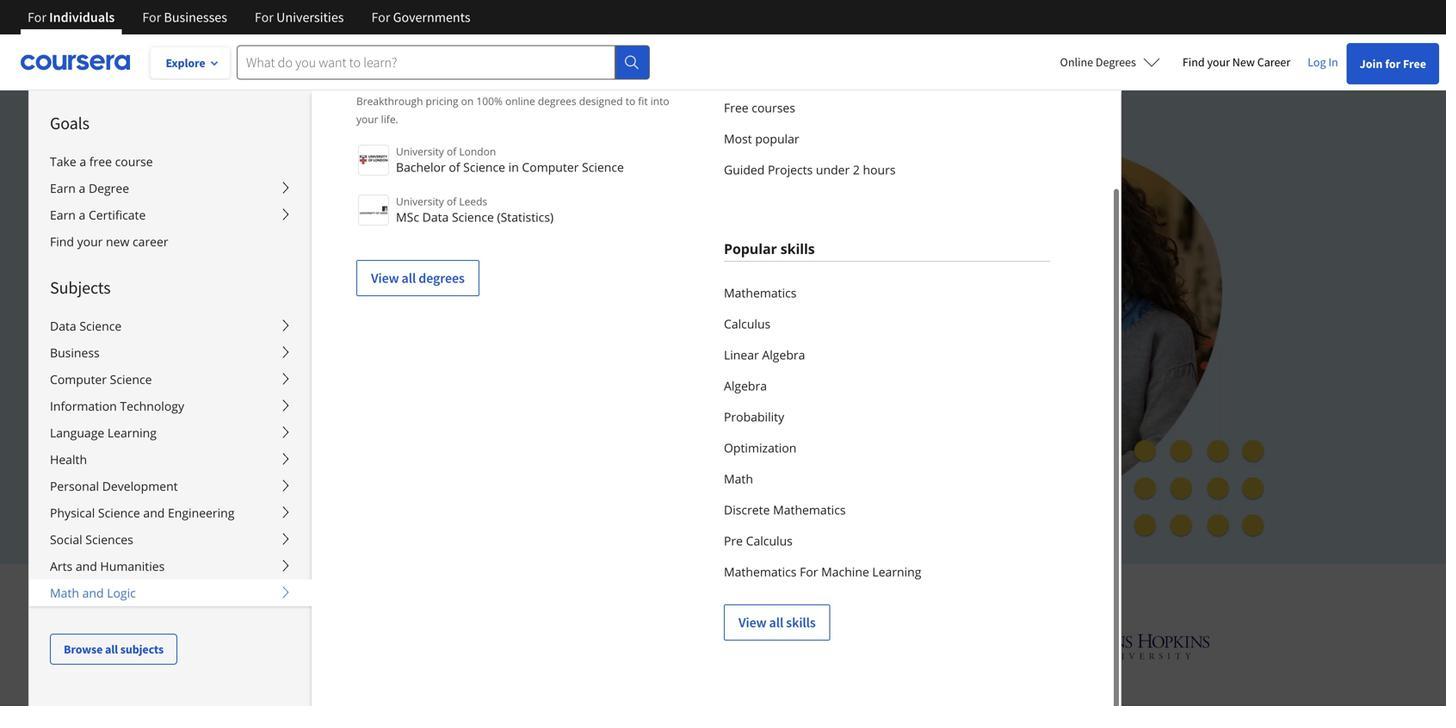Task type: locate. For each thing, give the bounding box(es) containing it.
view inside popular skills list
[[739, 614, 767, 631]]

on left 100%
[[461, 94, 474, 108]]

1 horizontal spatial in
[[735, 272, 751, 298]]

1 horizontal spatial learning
[[873, 564, 922, 580]]

0 vertical spatial in
[[509, 159, 519, 175]]

join for free
[[1360, 56, 1427, 71]]

1 vertical spatial university
[[396, 194, 444, 208]]

1 horizontal spatial degrees
[[538, 94, 577, 108]]

linear algebra
[[724, 347, 805, 363]]

business button
[[29, 339, 312, 366]]

1 vertical spatial to
[[377, 242, 395, 268]]

1 earn from the top
[[50, 180, 76, 196]]

a inside earn a degree dropdown button
[[79, 180, 86, 196]]

language learning button
[[29, 419, 312, 446]]

0 vertical spatial degrees
[[538, 94, 577, 108]]

0 horizontal spatial degrees
[[419, 270, 465, 287]]

find down earn a certificate
[[50, 233, 74, 250]]

and inside popup button
[[82, 585, 104, 601]]

1 vertical spatial free
[[724, 99, 749, 116]]

1 vertical spatial algebra
[[724, 378, 767, 394]]

university of michigan image
[[710, 623, 755, 670]]

1 horizontal spatial computer
[[522, 159, 579, 175]]

and
[[304, 272, 338, 298], [143, 505, 165, 521], [76, 558, 97, 574], [735, 577, 772, 605], [82, 585, 104, 601]]

1 horizontal spatial on
[[706, 242, 730, 268]]

0 vertical spatial learning
[[108, 425, 157, 441]]

1 horizontal spatial with
[[888, 577, 929, 605]]

your down projects, on the left top of page
[[224, 302, 264, 328]]

browse
[[64, 642, 103, 657]]

job-
[[343, 272, 377, 298]]

to inside breakthrough pricing on 100% online degrees designed to fit into your life.
[[626, 94, 636, 108]]

computer inside university of london bachelor of science in computer science
[[522, 159, 579, 175]]

0 vertical spatial on
[[461, 94, 474, 108]]

university of london bachelor of science in computer science
[[396, 144, 624, 175]]

a down the earn a degree
[[79, 207, 86, 223]]

subscription
[[269, 302, 378, 328]]

1 horizontal spatial math
[[724, 471, 753, 487]]

data science button
[[29, 313, 312, 339]]

breakthrough
[[356, 94, 423, 108]]

on
[[461, 94, 474, 108], [706, 242, 730, 268]]

log
[[1308, 54, 1327, 70]]

earn down the earn a degree
[[50, 207, 76, 223]]

1 vertical spatial view
[[739, 614, 767, 631]]

of
[[447, 144, 457, 158], [449, 159, 460, 175], [447, 194, 457, 208]]

your inside explore menu element
[[77, 233, 103, 250]]

discrete
[[724, 502, 770, 518]]

calculus inside pre calculus link
[[746, 533, 793, 549]]

0 vertical spatial mathematics
[[724, 285, 797, 301]]

of for data
[[447, 194, 457, 208]]

0 vertical spatial with
[[302, 466, 329, 482]]

view all skills
[[739, 614, 816, 631]]

money-
[[375, 466, 420, 482]]

universities
[[620, 577, 730, 605]]

coursera image
[[21, 48, 130, 76]]

free inside list
[[724, 99, 749, 116]]

pre
[[724, 533, 743, 549]]

earn for earn a degree
[[50, 180, 76, 196]]

1 vertical spatial in
[[735, 272, 751, 298]]

mathematics for mathematics for machine learning
[[724, 564, 797, 580]]

start 7-day free trial
[[251, 426, 376, 443]]

all down 7,000+
[[402, 270, 416, 287]]

7-
[[284, 426, 296, 443]]

mathematics down popular skills
[[724, 285, 797, 301]]

view down leading universities and companies with coursera plus
[[739, 614, 767, 631]]

1 vertical spatial all
[[769, 614, 784, 631]]

1 vertical spatial skills
[[786, 614, 816, 631]]

science down the designed
[[582, 159, 624, 175]]

0 horizontal spatial computer
[[50, 371, 107, 387]]

math for math and logic
[[50, 585, 79, 601]]

1 horizontal spatial all
[[402, 270, 416, 287]]

university up msc
[[396, 194, 444, 208]]

skills right popular
[[781, 239, 815, 258]]

math
[[724, 471, 753, 487], [50, 585, 79, 601]]

mathematics up the pre calculus
[[773, 502, 846, 518]]

earn inside popup button
[[50, 207, 76, 223]]

hands-
[[646, 242, 707, 268]]

earn inside dropdown button
[[50, 180, 76, 196]]

university up bachelor
[[396, 144, 444, 158]]

for for businesses
[[142, 9, 161, 26]]

0 vertical spatial find
[[1183, 54, 1205, 70]]

algebra down the linear
[[724, 378, 767, 394]]

0 vertical spatial data
[[422, 209, 449, 225]]

1 horizontal spatial view
[[739, 614, 767, 631]]

view all degrees
[[371, 270, 465, 287]]

0 horizontal spatial all
[[105, 642, 118, 657]]

with left 14-
[[302, 466, 329, 482]]

skills down leading universities and companies with coursera plus
[[786, 614, 816, 631]]

1 vertical spatial earn
[[50, 207, 76, 223]]

day left money-
[[350, 466, 372, 482]]

list
[[724, 92, 1051, 185]]

leading universities and companies with coursera plus
[[539, 577, 1068, 605]]

math link
[[724, 463, 1051, 494]]

join for free link
[[1347, 43, 1440, 84]]

0 horizontal spatial data
[[50, 318, 76, 334]]

your left life. in the left of the page
[[356, 112, 379, 126]]

science down leeds
[[452, 209, 494, 225]]

and up the subscription
[[304, 272, 338, 298]]

1 horizontal spatial free
[[724, 99, 749, 116]]

for left machine
[[800, 564, 818, 580]]

your inside breakthrough pricing on 100% online degrees designed to fit into your life.
[[356, 112, 379, 126]]

for left individuals
[[28, 9, 46, 26]]

for left governments at the left top of the page
[[372, 9, 390, 26]]

find inside explore menu element
[[50, 233, 74, 250]]

degrees right online
[[538, 94, 577, 108]]

a
[[80, 153, 86, 170], [79, 180, 86, 196], [79, 207, 86, 223]]

0 vertical spatial free
[[1404, 56, 1427, 71]]

1 vertical spatial math
[[50, 585, 79, 601]]

of left london at the left of page
[[447, 144, 457, 158]]

degrees inside 'link'
[[419, 270, 465, 287]]

start
[[251, 426, 281, 443]]

and left 'logic'
[[82, 585, 104, 601]]

your left new
[[77, 233, 103, 250]]

math and logic
[[50, 585, 136, 601]]

university of leeds msc data science (statistics)
[[396, 194, 554, 225]]

university of london logo image
[[358, 145, 389, 176]]

2 vertical spatial all
[[105, 642, 118, 657]]

group
[[28, 0, 1122, 706]]

earn down take
[[50, 180, 76, 196]]

free right for
[[1404, 56, 1427, 71]]

banner navigation
[[14, 0, 484, 34]]

all inside 'link'
[[402, 270, 416, 287]]

guided
[[724, 161, 765, 178]]

technology
[[120, 398, 184, 414]]

companies
[[777, 577, 882, 605]]

find for find your new career
[[1183, 54, 1205, 70]]

0 horizontal spatial on
[[461, 94, 474, 108]]

1 horizontal spatial find
[[1183, 54, 1205, 70]]

1 vertical spatial find
[[50, 233, 74, 250]]

2 earn from the top
[[50, 207, 76, 223]]

2 horizontal spatial all
[[769, 614, 784, 631]]

for left businesses
[[142, 9, 161, 26]]

computer science button
[[29, 366, 312, 393]]

find your new career link
[[1174, 52, 1300, 73]]

0 vertical spatial view
[[371, 270, 399, 287]]

courses,
[[568, 242, 641, 268]]

all right browse
[[105, 642, 118, 657]]

engineering
[[168, 505, 235, 521]]

mathematics link
[[724, 277, 1051, 308]]

of left leeds
[[447, 194, 457, 208]]

1 vertical spatial degrees
[[419, 270, 465, 287]]

0 vertical spatial skills
[[781, 239, 815, 258]]

1 horizontal spatial day
[[350, 466, 372, 482]]

for universities
[[255, 9, 344, 26]]

individuals
[[49, 9, 115, 26]]

arts
[[50, 558, 73, 574]]

2 vertical spatial free
[[320, 426, 347, 443]]

all inside popular skills list
[[769, 614, 784, 631]]

day
[[296, 426, 318, 443], [350, 466, 372, 482]]

university of leeds logo image
[[358, 195, 389, 226]]

0 vertical spatial computer
[[522, 159, 579, 175]]

for governments
[[372, 9, 471, 26]]

free left trial
[[320, 426, 347, 443]]

popular skills
[[724, 239, 815, 258]]

in up (statistics) on the top of the page
[[509, 159, 519, 175]]

find
[[1183, 54, 1205, 70], [50, 233, 74, 250]]

degrees down 7,000+
[[419, 270, 465, 287]]

/month,
[[245, 386, 293, 402]]

personal
[[50, 478, 99, 494]]

of inside university of leeds msc data science (statistics)
[[447, 194, 457, 208]]

computer inside dropdown button
[[50, 371, 107, 387]]

data inside popup button
[[50, 318, 76, 334]]

and right arts
[[76, 558, 97, 574]]

coursera plus image
[[224, 162, 486, 187]]

all
[[402, 270, 416, 287], [769, 614, 784, 631], [105, 642, 118, 657]]

1 vertical spatial with
[[888, 577, 929, 605]]

math inside popup button
[[50, 585, 79, 601]]

0 vertical spatial to
[[626, 94, 636, 108]]

view all degrees list
[[356, 143, 683, 296]]

on up included
[[706, 242, 730, 268]]

all inside button
[[105, 642, 118, 657]]

1 vertical spatial data
[[50, 318, 76, 334]]

linear
[[724, 347, 759, 363]]

0 vertical spatial day
[[296, 426, 318, 443]]

optimization
[[724, 440, 797, 456]]

0 vertical spatial a
[[80, 153, 86, 170]]

online degrees
[[1060, 54, 1137, 70]]

your inside unlimited access to 7,000+ world-class courses, hands-on projects, and job-ready certificate programs—all included in your subscription
[[224, 302, 264, 328]]

2 vertical spatial mathematics
[[724, 564, 797, 580]]

with
[[302, 466, 329, 482], [888, 577, 929, 605]]

guided projects under 2 hours
[[724, 161, 896, 178]]

0 vertical spatial math
[[724, 471, 753, 487]]

free up most
[[724, 99, 749, 116]]

your left new at the top of page
[[1208, 54, 1231, 70]]

1 university from the top
[[396, 144, 444, 158]]

1 horizontal spatial to
[[626, 94, 636, 108]]

0 horizontal spatial free
[[320, 426, 347, 443]]

learning inside popular skills list
[[873, 564, 922, 580]]

view
[[371, 270, 399, 287], [739, 614, 767, 631]]

data up business
[[50, 318, 76, 334]]

in
[[509, 159, 519, 175], [735, 272, 751, 298]]

1 horizontal spatial data
[[422, 209, 449, 225]]

arts and humanities
[[50, 558, 165, 574]]

data right msc
[[422, 209, 449, 225]]

goals
[[50, 112, 90, 134]]

computer down business
[[50, 371, 107, 387]]

algebra right the linear
[[762, 347, 805, 363]]

1 vertical spatial learning
[[873, 564, 922, 580]]

included
[[654, 272, 730, 298]]

popular skills menu item
[[311, 0, 1121, 706]]

logic
[[107, 585, 136, 601]]

and down development
[[143, 505, 165, 521]]

for for individuals
[[28, 9, 46, 26]]

view down access
[[371, 270, 399, 287]]

0 vertical spatial earn
[[50, 180, 76, 196]]

1 vertical spatial mathematics
[[773, 502, 846, 518]]

physical
[[50, 505, 95, 521]]

learning down pre calculus link
[[873, 564, 922, 580]]

1 vertical spatial calculus
[[746, 533, 793, 549]]

discrete mathematics link
[[724, 494, 1051, 525]]

governments
[[393, 9, 471, 26]]

0 horizontal spatial math
[[50, 585, 79, 601]]

1 vertical spatial a
[[79, 180, 86, 196]]

0 vertical spatial all
[[402, 270, 416, 287]]

social sciences button
[[29, 526, 312, 553]]

math down arts
[[50, 585, 79, 601]]

humanities
[[100, 558, 165, 574]]

0 horizontal spatial day
[[296, 426, 318, 443]]

0 horizontal spatial in
[[509, 159, 519, 175]]

free courses
[[724, 99, 796, 116]]

mathematics for machine learning
[[724, 564, 922, 580]]

computer up (statistics) on the top of the page
[[522, 159, 579, 175]]

learning down information technology
[[108, 425, 157, 441]]

calculus down the discrete mathematics
[[746, 533, 793, 549]]

0 horizontal spatial find
[[50, 233, 74, 250]]

find left new at the top of page
[[1183, 54, 1205, 70]]

a for degree
[[79, 180, 86, 196]]

a inside take a free course link
[[80, 153, 86, 170]]

all down leading universities and companies with coursera plus
[[769, 614, 784, 631]]

log in link
[[1300, 52, 1347, 72]]

a inside earn a certificate popup button
[[79, 207, 86, 223]]

a for certificate
[[79, 207, 86, 223]]

to
[[626, 94, 636, 108], [377, 242, 395, 268]]

with down pre calculus link
[[888, 577, 929, 605]]

math up discrete
[[724, 471, 753, 487]]

a left free
[[80, 153, 86, 170]]

for for universities
[[255, 9, 274, 26]]

explore
[[166, 55, 205, 71]]

0 horizontal spatial learning
[[108, 425, 157, 441]]

0 horizontal spatial to
[[377, 242, 395, 268]]

online
[[1060, 54, 1094, 70]]

for for governments
[[372, 9, 390, 26]]

2 university from the top
[[396, 194, 444, 208]]

university inside university of leeds msc data science (statistics)
[[396, 194, 444, 208]]

0 horizontal spatial view
[[371, 270, 399, 287]]

of down london at the left of page
[[449, 159, 460, 175]]

find your new career link
[[29, 228, 312, 255]]

a left degree
[[79, 180, 86, 196]]

johns hopkins university image
[[1047, 630, 1211, 662]]

for left universities
[[255, 9, 274, 26]]

day right start at the left
[[296, 426, 318, 443]]

in down popular
[[735, 272, 751, 298]]

100%
[[477, 94, 503, 108]]

a for free
[[80, 153, 86, 170]]

0 vertical spatial algebra
[[762, 347, 805, 363]]

calculus up the linear
[[724, 316, 771, 332]]

unlimited
[[224, 242, 310, 268]]

math inside popular skills list
[[724, 471, 753, 487]]

1 vertical spatial day
[[350, 466, 372, 482]]

1 vertical spatial on
[[706, 242, 730, 268]]

1 vertical spatial computer
[[50, 371, 107, 387]]

university for bachelor
[[396, 144, 444, 158]]

0 vertical spatial university
[[396, 144, 444, 158]]

view inside 'link'
[[371, 270, 399, 287]]

None search field
[[237, 45, 650, 80]]

2 vertical spatial a
[[79, 207, 86, 223]]

science up business
[[80, 318, 122, 334]]

university inside university of london bachelor of science in computer science
[[396, 144, 444, 158]]

popular skills list
[[724, 277, 1051, 641]]

mathematics down the pre calculus
[[724, 564, 797, 580]]

online
[[505, 94, 535, 108]]

data inside university of leeds msc data science (statistics)
[[422, 209, 449, 225]]

world-
[[464, 242, 521, 268]]

health
[[50, 451, 87, 468]]

sciences
[[86, 531, 133, 548]]

designed
[[579, 94, 623, 108]]

to up ready
[[377, 242, 395, 268]]

to left fit
[[626, 94, 636, 108]]

free courses link
[[724, 92, 1051, 123]]

algebra link
[[724, 370, 1051, 401]]

math and logic button
[[29, 580, 312, 606]]

in inside unlimited access to 7,000+ world-class courses, hands-on projects, and job-ready certificate programs—all included in your subscription
[[735, 272, 751, 298]]

(statistics)
[[497, 209, 554, 225]]



Task type: describe. For each thing, give the bounding box(es) containing it.
of for of
[[447, 144, 457, 158]]

most popular link
[[724, 123, 1051, 154]]

14-
[[333, 466, 350, 482]]

free inside button
[[320, 426, 347, 443]]

all for degrees
[[402, 270, 416, 287]]

day inside button
[[296, 426, 318, 443]]

view for view all skills
[[739, 614, 767, 631]]

learning inside dropdown button
[[108, 425, 157, 441]]

science up information technology
[[110, 371, 152, 387]]

7,000+
[[400, 242, 459, 268]]

guarantee
[[452, 466, 514, 482]]

science down personal development
[[98, 505, 140, 521]]

earn a degree button
[[29, 175, 312, 201]]

social sciences
[[50, 531, 133, 548]]

businesses
[[164, 9, 227, 26]]

health button
[[29, 446, 312, 473]]

fit
[[638, 94, 648, 108]]

most
[[724, 130, 752, 147]]

leading
[[544, 577, 614, 605]]

algebra inside algebra link
[[724, 378, 767, 394]]

mathematics for mathematics
[[724, 285, 797, 301]]

to inside unlimited access to 7,000+ world-class courses, hands-on projects, and job-ready certificate programs—all included in your subscription
[[377, 242, 395, 268]]

/year
[[267, 466, 299, 482]]

back
[[420, 466, 449, 482]]

university of illinois at urbana-champaign image
[[236, 632, 371, 660]]

view for view all degrees
[[371, 270, 399, 287]]

all for subjects
[[105, 642, 118, 657]]

hours
[[863, 161, 896, 178]]

and inside dropdown button
[[143, 505, 165, 521]]

msc
[[396, 209, 419, 225]]

personal development
[[50, 478, 178, 494]]

find for find your new career
[[50, 233, 74, 250]]

science inside popup button
[[80, 318, 122, 334]]

online degrees button
[[1047, 43, 1174, 81]]

skills inside list
[[786, 614, 816, 631]]

earn for earn a certificate
[[50, 207, 76, 223]]

universities
[[276, 9, 344, 26]]

information technology
[[50, 398, 184, 414]]

programs—all
[[524, 272, 649, 298]]

science inside university of leeds msc data science (statistics)
[[452, 209, 494, 225]]

in inside university of london bachelor of science in computer science
[[509, 159, 519, 175]]

algebra inside linear algebra link
[[762, 347, 805, 363]]

for
[[1386, 56, 1401, 71]]

in
[[1329, 54, 1339, 70]]

popular
[[755, 130, 800, 147]]

explore button
[[151, 47, 230, 78]]

language learning
[[50, 425, 157, 441]]

computer science
[[50, 371, 152, 387]]

and inside unlimited access to 7,000+ world-class courses, hands-on projects, and job-ready certificate programs—all included in your subscription
[[304, 272, 338, 298]]

find your new career
[[1183, 54, 1291, 70]]

0 horizontal spatial with
[[302, 466, 329, 482]]

machine
[[822, 564, 870, 580]]

take
[[50, 153, 76, 170]]

under
[[816, 161, 850, 178]]

earn a certificate button
[[29, 201, 312, 228]]

into
[[651, 94, 670, 108]]

view all skills link
[[724, 604, 831, 641]]

probability
[[724, 409, 785, 425]]

bachelor
[[396, 159, 446, 175]]

mathematics for machine learning link
[[724, 556, 1051, 587]]

math for math
[[724, 471, 753, 487]]

personal development button
[[29, 473, 312, 499]]

career
[[1258, 54, 1291, 70]]

for individuals
[[28, 9, 115, 26]]

0 vertical spatial calculus
[[724, 316, 771, 332]]

class
[[521, 242, 563, 268]]

most popular
[[724, 130, 800, 147]]

science down london at the left of page
[[463, 159, 505, 175]]

earn a degree
[[50, 180, 129, 196]]

unlimited access to 7,000+ world-class courses, hands-on projects, and job-ready certificate programs—all included in your subscription
[[224, 242, 751, 328]]

on inside breakthrough pricing on 100% online degrees designed to fit into your life.
[[461, 94, 474, 108]]

find your new career
[[50, 233, 168, 250]]

certificate
[[89, 207, 146, 223]]

subjects
[[120, 642, 164, 657]]

view all degrees link
[[356, 260, 479, 296]]

What do you want to learn? text field
[[237, 45, 616, 80]]

development
[[102, 478, 178, 494]]

group containing goals
[[28, 0, 1122, 706]]

guided projects under 2 hours link
[[724, 154, 1051, 185]]

list containing free courses
[[724, 92, 1051, 185]]

information technology button
[[29, 393, 312, 419]]

career
[[133, 233, 168, 250]]

optimization link
[[724, 432, 1051, 463]]

2
[[853, 161, 860, 178]]

pre calculus link
[[724, 525, 1051, 556]]

for businesses
[[142, 9, 227, 26]]

data science
[[50, 318, 122, 334]]

on inside unlimited access to 7,000+ world-class courses, hands-on projects, and job-ready certificate programs—all included in your subscription
[[706, 242, 730, 268]]

life.
[[381, 112, 398, 126]]

2 horizontal spatial free
[[1404, 56, 1427, 71]]

log in
[[1308, 54, 1339, 70]]

anytime
[[338, 386, 388, 402]]

browse all subjects
[[64, 642, 164, 657]]

sas image
[[810, 632, 876, 660]]

business
[[50, 344, 100, 361]]

projects
[[768, 161, 813, 178]]

for inside popular skills list
[[800, 564, 818, 580]]

arts and humanities button
[[29, 553, 312, 580]]

course
[[115, 153, 153, 170]]

london
[[459, 144, 496, 158]]

new
[[106, 233, 129, 250]]

degrees inside breakthrough pricing on 100% online degrees designed to fit into your life.
[[538, 94, 577, 108]]

university for msc
[[396, 194, 444, 208]]

and up view all skills
[[735, 577, 772, 605]]

join
[[1360, 56, 1383, 71]]

all for skills
[[769, 614, 784, 631]]

explore menu element
[[29, 90, 312, 665]]

subjects
[[50, 277, 111, 298]]

projects,
[[224, 272, 299, 298]]

and inside popup button
[[76, 558, 97, 574]]



Task type: vqa. For each thing, say whether or not it's contained in the screenshot.
bottommost Free
yes



